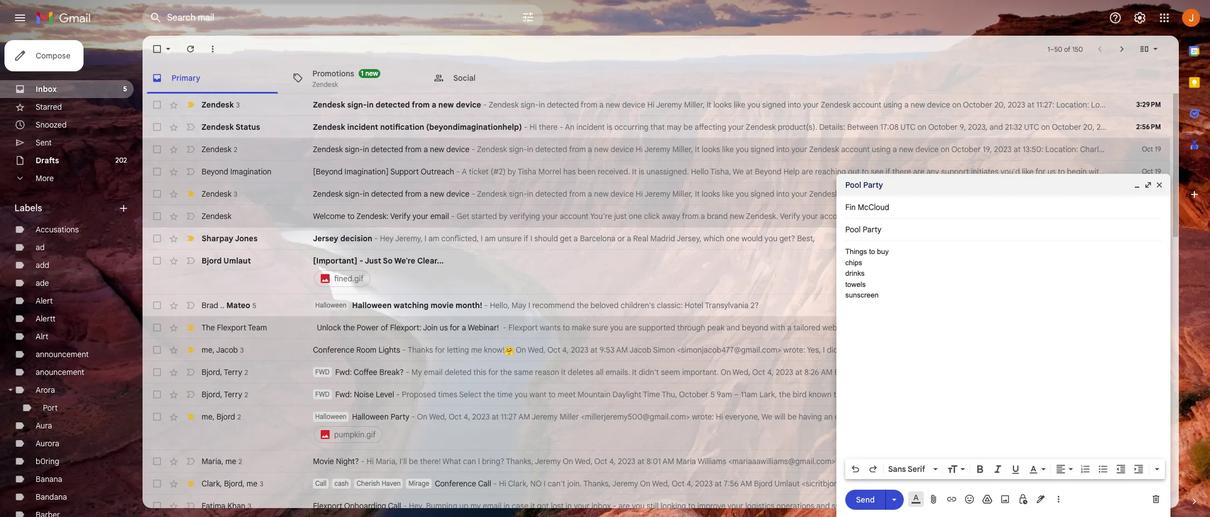 Task type: describe. For each thing, give the bounding box(es) containing it.
october left 18,
[[952, 189, 981, 199]]

3 up zendesk status
[[236, 101, 240, 109]]

me right let
[[1046, 501, 1057, 511]]

4 for 2
[[1158, 457, 1162, 465]]

aug
[[874, 345, 888, 355]]

bjord umlaut
[[202, 256, 251, 266]]

detected up notification
[[376, 100, 410, 110]]

pm
[[944, 345, 956, 355]]

your left inbox
[[574, 501, 590, 511]]

1 row from the top
[[143, 94, 1200, 116]]

2 vertical spatial is
[[916, 211, 921, 221]]

toggle confidential mode image
[[1018, 494, 1029, 505]]

0 horizontal spatial if
[[524, 233, 529, 243]]

verifying
[[510, 211, 540, 221]]

imagination
[[230, 167, 272, 177]]

am inside cell
[[519, 412, 530, 422]]

the left time
[[484, 389, 495, 400]]

bjord down sharpay
[[202, 256, 222, 266]]

at left 9:53
[[591, 345, 598, 355]]

charlotte,
[[1081, 144, 1116, 154]]

jeremy inside cell
[[532, 412, 558, 422]]

oct 18 for welcome to zendesk: verify your email - get started by verifying your account you're just one click away from a brand new zendesk. verify your account your new account is beyondimaginationhelp.zendesk
[[1143, 212, 1162, 220]]

redo ‪(⌘y)‬ image
[[868, 464, 879, 475]]

0 vertical spatial one
[[629, 211, 642, 221]]

, up me , bjord 2
[[220, 389, 222, 399]]

indent more ‪(⌘])‬ image
[[1134, 464, 1145, 475]]

b0ring
[[36, 456, 59, 466]]

wed, up join.
[[575, 456, 593, 466]]

1 horizontal spatial has
[[990, 389, 1002, 400]]

3 inside fatima khan 3
[[248, 502, 251, 510]]

ca, for diego,
[[1120, 189, 1132, 199]]

oct up oct 10
[[1143, 212, 1154, 220]]

looks for zendesk sign-in detected from a new device hi jeremy miller, it looks like you signed into your zendesk account using a new device on october 20, 2023 at 11:27: location: los angeles, ca, united states
[[714, 100, 732, 110]]

it for zendesk sign-in detected from a new device hi jeremy miller, it looks like you signed into your zendesk account using a new device on october 20, 2023 at 11:27: location: los angeles, ca, united states
[[707, 100, 712, 110]]

1 horizontal spatial jacob
[[630, 345, 652, 355]]

bumping
[[426, 501, 458, 511]]

row containing clark
[[143, 473, 1171, 495]]

on up '9,'
[[953, 100, 962, 110]]

0 vertical spatial <millerjeremy500@gmail.com>
[[1006, 345, 1116, 355]]

labels heading
[[14, 203, 118, 214]]

be right may
[[684, 122, 693, 132]]

discard draft ‪(⌘⇧d)‬ image
[[1151, 494, 1162, 505]]

13 row from the top
[[143, 383, 1171, 406]]

things to buy chips drinks towels sunscreen
[[846, 247, 889, 299]]

search mail image
[[146, 8, 166, 28]]

at up the zendesk sign-in detected from a new device - zendesk sign-in detected from a new device hi jeremy miller, it looks like you signed into your zendesk account using a new device on october 18, 2023 at 14:23: location: san diego, ca, united states
[[746, 167, 753, 177]]

sign- down social "tab"
[[521, 100, 539, 110]]

towels
[[846, 280, 866, 288]]

unsure
[[498, 233, 522, 243]]

at left the 14:23:
[[1014, 189, 1021, 199]]

main content containing promotions
[[143, 36, 1211, 517]]

october left '9,'
[[929, 122, 958, 132]]

2?
[[751, 300, 759, 310]]

email inside cell
[[1095, 412, 1114, 422]]

and left "supply"
[[817, 501, 830, 511]]

minimize image
[[1133, 181, 1142, 189]]

sign- up tisha
[[509, 144, 527, 154]]

just inside cell
[[365, 256, 381, 266]]

beyondimaginationhelp.zendesk
[[923, 211, 1037, 221]]

your up diego, at top
[[1106, 167, 1122, 177]]

1 vertical spatial 20,
[[1084, 122, 1095, 132]]

Subject field
[[846, 224, 1162, 235]]

on wed, oct 4, 2023 at 9:53 am jacob simon <simonjacob477@gmail.com> wrote: yes, i did. on wed, aug 2, 2023 at 8:30 pm jeremy miller <millerjeremy500@gmail.com>
[[514, 345, 1116, 355]]

i right know
[[1095, 501, 1097, 511]]

1 for 1 new
[[361, 69, 364, 77]]

and right know
[[1080, 501, 1093, 511]]

jeremy down the that
[[645, 144, 671, 154]]

states for zendesk sign-in detected from a new device hi jeremy miller, it looks like you signed into your zendesk account using a new device on october 20, 2023 at 11:27: location: los angeles, ca, united states
[[1178, 100, 1200, 110]]

2 horizontal spatial umlaut
[[856, 367, 881, 377]]

idea
[[954, 479, 970, 489]]

fwd for fwd: coffee break?
[[315, 368, 330, 376]]

costume
[[1019, 412, 1049, 422]]

movie
[[313, 456, 334, 466]]

1 vertical spatial of
[[381, 323, 388, 333]]

Message Body text field
[[846, 246, 1162, 456]]

more formatting options image
[[1152, 464, 1163, 475]]

jeremy right join.
[[613, 479, 639, 489]]

2 inside 'maria , me 2'
[[239, 457, 242, 466]]

you'd
[[1001, 167, 1021, 177]]

wrote: inside cell
[[692, 412, 714, 422]]

on inside cell
[[917, 412, 926, 422]]

older image
[[1117, 43, 1128, 55]]

transylvania
[[705, 300, 749, 310]]

born
[[1005, 479, 1021, 489]]

1 horizontal spatial umlaut
[[775, 479, 800, 489]]

october left 19,
[[952, 144, 981, 154]]

wed, left aug
[[854, 345, 872, 355]]

0 horizontal spatial maria
[[202, 456, 222, 466]]

0 horizontal spatial umlaut
[[224, 256, 251, 266]]

zendesk.
[[747, 211, 779, 221]]

clark,
[[508, 479, 529, 489]]

zendesk inside "promotions, one new message," tab
[[313, 80, 338, 88]]

hotel
[[685, 300, 704, 310]]

in up the imagination]
[[363, 144, 369, 154]]

toggle split pane mode image
[[1139, 43, 1151, 55]]

0 vertical spatial <sicritbjordd@gmail.com>
[[883, 367, 974, 377]]

bjord down me , jacob 3 at the bottom of page
[[202, 367, 220, 377]]

1 horizontal spatial just
[[914, 456, 929, 466]]

3 inside me , jacob 3
[[240, 346, 244, 354]]

to inside things to buy chips drinks towels sunscreen
[[870, 247, 876, 256]]

my
[[471, 501, 481, 511]]

gmail image
[[36, 7, 96, 29]]

1 verify from the left
[[390, 211, 411, 221]]

3:29 pm
[[1137, 100, 1162, 109]]

chain?
[[857, 501, 881, 511]]

break?
[[380, 367, 404, 377]]

4, down movie night? - hi maria, i'll be there! what can i bring? thanks, jeremy on wed, oct 4, 2023 at 8:01 am maria williams <mariaaawilliams@gmail.com> wrote: hey everyone, just sending a friendly invitation for
[[687, 479, 694, 489]]

more options image
[[1056, 494, 1063, 505]]

beloved
[[591, 300, 619, 310]]

1 vertical spatial hey
[[862, 456, 876, 466]]

for up - thanks for letting me know!
[[450, 323, 460, 333]]

4, inside cell
[[464, 412, 470, 422]]

the left bird on the bottom of page
[[779, 389, 791, 400]]

submit
[[975, 412, 999, 422]]

alrt link
[[36, 332, 48, 342]]

fined.gif
[[334, 274, 364, 284]]

inbox
[[592, 501, 611, 511]]

wrote: left redo ‪(⌘y)‬ image
[[838, 456, 860, 466]]

october down fwd fwd: coffee break? - my email deleted this for the same reason it deletes all emails. it didn't seem important. on wed, oct 4, 2023 at 8:26 am bjord umlaut <sicritbjordd@gmail.com> wrote: seems to me we've
[[679, 389, 709, 400]]

oct 10
[[1141, 234, 1162, 242]]

time
[[497, 389, 513, 400]]

0 horizontal spatial we
[[733, 167, 744, 177]]

team
[[248, 323, 267, 333]]

oct 19 for nc,
[[1143, 145, 1162, 153]]

mccloud
[[858, 202, 890, 212]]

for down 13:50:
[[1036, 167, 1046, 177]]

oct down foolish
[[1145, 501, 1156, 510]]

1 new
[[361, 69, 378, 77]]

4, left 8:01
[[610, 456, 616, 466]]

you left get?
[[765, 233, 778, 243]]

make
[[572, 323, 591, 333]]

0 horizontal spatial us
[[440, 323, 448, 333]]

1 horizontal spatial flexport
[[313, 501, 342, 511]]

0 horizontal spatial thanks,
[[506, 456, 534, 466]]

let
[[1036, 501, 1044, 511]]

zendesk status
[[202, 122, 260, 132]]

primary
[[172, 73, 200, 83]]

alertt link
[[36, 314, 56, 324]]

diego,
[[1095, 189, 1118, 199]]

1 horizontal spatial call
[[388, 501, 402, 511]]

sign- down "promotions, one new message," tab
[[347, 100, 367, 110]]

out
[[849, 167, 860, 177]]

prepare
[[997, 323, 1025, 333]]

more image
[[207, 43, 218, 55]]

like for 18,
[[723, 189, 734, 199]]

1 vertical spatial ideas
[[1148, 479, 1167, 489]]

add
[[36, 260, 49, 270]]

0 vertical spatial of
[[1065, 45, 1071, 53]]

oct up lark,
[[753, 367, 766, 377]]

bandana
[[36, 492, 67, 502]]

settings image
[[1134, 11, 1147, 25]]

halloween halloween party - on wed, oct 4, 2023 at 11:27 am jeremy miller <millerjeremy500@gmail.com> wrote: hi everyone, we will be having an office halloween party on 10/31. please submit your costume ideas in this email
[[315, 412, 1114, 422]]

me up the clark , bjord , me 3
[[226, 456, 236, 466]]

pool party dialog
[[837, 174, 1171, 517]]

🤗 image
[[505, 346, 514, 355]]

your right submit
[[1001, 412, 1017, 422]]

fwd: for fwd: noise level
[[335, 389, 352, 400]]

2 inside me , bjord 2
[[237, 413, 241, 421]]

port
[[43, 403, 58, 413]]

more
[[36, 173, 54, 183]]

, up khan
[[243, 478, 245, 488]]

0 vertical spatial 20,
[[995, 100, 1006, 110]]

there!
[[420, 456, 441, 466]]

get
[[560, 233, 572, 243]]

italic ‪(⌘i)‬ image
[[993, 464, 1004, 475]]

account up get
[[560, 211, 589, 221]]

united for angeles,
[[1153, 100, 1176, 110]]

2023 up deletes
[[571, 345, 589, 355]]

0 horizontal spatial it
[[531, 501, 535, 511]]

black
[[1039, 323, 1058, 333]]

1 vertical spatial states
[[1157, 144, 1180, 154]]

oct 19 for your
[[1143, 167, 1162, 176]]

advanced search options image
[[517, 6, 539, 28]]

insert emoji ‪(⌘⇧2)‬ image
[[965, 494, 976, 505]]

jeremy up can't
[[535, 456, 561, 466]]

insert link ‪(⌘k)‬ image
[[947, 494, 958, 505]]

all
[[596, 367, 604, 377]]

did.
[[827, 345, 840, 355]]

formatting options toolbar
[[846, 459, 1166, 479]]

0 horizontal spatial call
[[315, 479, 327, 488]]

0 vertical spatial there
[[539, 122, 558, 132]]

madrid
[[651, 233, 676, 243]]

send button
[[846, 489, 886, 510]]

detected up morrel
[[536, 144, 568, 154]]

meet
[[558, 389, 576, 400]]

you right if
[[889, 501, 902, 511]]

me left know!
[[471, 345, 482, 355]]

states for zendesk sign-in detected from a new device hi jeremy miller, it looks like you signed into your zendesk account using a new device on october 18, 2023 at 14:23: location: san diego, ca, united states
[[1159, 189, 1181, 199]]

in down the imagination]
[[363, 189, 369, 199]]

2023 up bird on the bottom of page
[[776, 367, 794, 377]]

onboarding
[[344, 501, 386, 511]]

inbox
[[36, 84, 57, 94]]

inbox link
[[36, 84, 57, 94]]

terry for fwd: coffee break?
[[224, 367, 242, 377]]

oct 4 for 2
[[1145, 457, 1162, 465]]

0 horizontal spatial flexport
[[217, 323, 246, 333]]

1 horizontal spatial it
[[562, 367, 566, 377]]

1 vertical spatial <sicritbjordd@gmail.com>
[[802, 479, 894, 489]]

account for zendesk sign-in detected from a new device hi jeremy miller, it looks like you signed into your zendesk account using a new device on october 19, 2023 at 13:50: location: charlotte, nc, united states
[[842, 144, 870, 154]]

1 incident from the left
[[347, 122, 378, 132]]

oct right minimize image
[[1143, 189, 1154, 198]]

los
[[1092, 100, 1104, 110]]

on right 🤗 icon
[[516, 345, 526, 355]]

1 vertical spatial party
[[391, 412, 410, 422]]

the flexport team
[[202, 323, 267, 333]]

reason
[[535, 367, 560, 377]]

oct down more formatting options image at right
[[1145, 479, 1156, 488]]

19 for zendesk sign-in detected from a new device - zendesk sign-in detected from a new device hi jeremy miller, it looks like you signed into your zendesk account using a new device on october 19, 2023 at 13:50: location: charlotte, nc, united states
[[1155, 145, 1162, 153]]

into for 19,
[[777, 144, 790, 154]]

to right want
[[549, 389, 556, 400]]

pool party
[[846, 180, 884, 190]]

i left did.
[[823, 345, 825, 355]]

cell containing halloween party
[[313, 411, 1115, 445]]

account for get started by verifying your account you're just one click away from a brand new zendesk. verify your account your new account is beyondimaginationhelp.zendesk
[[885, 211, 914, 221]]

beyond imagination
[[202, 167, 272, 177]]

movie night? - hi maria, i'll be there! what can i bring? thanks, jeremy on wed, oct 4, 2023 at 8:01 am maria williams <mariaaawilliams@gmail.com> wrote: hey everyone, just sending a friendly invitation for
[[313, 456, 1040, 466]]

3 inside the clark , bjord , me 3
[[260, 479, 263, 488]]

conference for conference call - hi clark, no i can't join. thanks, jeremy on wed, oct 4, 2023 at 7:56 am bjord umlaut <sicritbjordd@gmail.com> wrote: no grand idea was ever born in a conference, but a lot of foolish ideas
[[435, 479, 477, 489]]

2023 up the flexport onboarding call - hey, bumping up my email in case it got lost in your inbox - are you still looking to improve your logistics operations and supply chain? if you found what you were looking for, just let me know and i
[[696, 479, 713, 489]]

1 vertical spatial united
[[1132, 144, 1156, 154]]

oct inside cell
[[449, 412, 462, 422]]

invitation
[[996, 456, 1028, 466]]

united for diego,
[[1134, 189, 1157, 199]]

2 beyond from the left
[[755, 167, 782, 177]]

0 vertical spatial has
[[564, 167, 576, 177]]

conference room lights
[[313, 345, 400, 355]]

sunscreen
[[846, 291, 879, 299]]

know
[[1059, 501, 1078, 511]]

2 utc from the left
[[1025, 122, 1040, 132]]

may
[[667, 122, 682, 132]]

party
[[896, 412, 915, 422]]

2 looking from the left
[[980, 501, 1006, 511]]

chips
[[846, 258, 863, 267]]

accusations link
[[36, 225, 79, 235]]

at left 8:01
[[638, 456, 645, 466]]

row containing beyond imagination
[[143, 160, 1171, 183]]

0 horizontal spatial is
[[607, 122, 613, 132]]

your up the should
[[542, 211, 558, 221]]

hey,
[[409, 501, 424, 511]]

0 horizontal spatial jacob
[[216, 345, 238, 355]]

am right 8:26
[[821, 367, 833, 377]]

1 horizontal spatial just
[[1021, 501, 1034, 511]]

lark,
[[760, 389, 777, 400]]

2023 right 2,
[[898, 345, 916, 355]]

your down 7:56
[[728, 501, 744, 511]]

4 for ,
[[1158, 479, 1162, 488]]

at left 8:30
[[918, 345, 925, 355]]

bjord down did.
[[835, 367, 854, 377]]

on right 17:08
[[918, 122, 927, 132]]

zendesk:
[[357, 211, 389, 221]]

imagination]
[[345, 167, 389, 177]]

up
[[460, 501, 469, 511]]

you left still
[[632, 501, 645, 511]]

2023 up 21:32
[[1008, 100, 1026, 110]]

indent less ‪(⌘[)‬ image
[[1116, 464, 1127, 475]]

i right conflicted,
[[481, 233, 483, 243]]

, up 'maria , me 2'
[[213, 411, 215, 422]]

tisha,
[[711, 167, 731, 177]]

miller, for zendesk sign-in detected from a new device hi jeremy miller, it looks like you signed into your zendesk account using a new device on october 18, 2023 at 14:23: location: san diego, ca, united states
[[673, 189, 693, 199]]

numbered list ‪(⌘⇧7)‬ image
[[1080, 464, 1092, 475]]

1 horizontal spatial if
[[886, 167, 891, 177]]

detected down morrel
[[536, 189, 568, 199]]

to left begin at the right
[[1058, 167, 1066, 177]]

clear...
[[417, 256, 444, 266]]

bjord , terry 2 for fwd: coffee break?
[[202, 367, 248, 377]]

1 horizontal spatial miller
[[985, 345, 1004, 355]]

4, up deletes
[[563, 345, 569, 355]]

3 4 from the top
[[1158, 501, 1162, 510]]

sign- down the imagination]
[[345, 189, 363, 199]]

am right 7:56
[[741, 479, 752, 489]]

0 vertical spatial hey
[[380, 233, 394, 243]]

best,
[[798, 233, 816, 243]]

on up support
[[941, 144, 950, 154]]

2 am from the left
[[485, 233, 496, 243]]

more send options image
[[889, 494, 900, 505]]

at left 8:26
[[796, 367, 803, 377]]

2 horizontal spatial flexport
[[509, 323, 538, 333]]

1 looking from the left
[[661, 501, 687, 511]]

row containing maria
[[143, 450, 1171, 473]]

2 horizontal spatial call
[[478, 479, 492, 489]]

into for 20,
[[788, 100, 802, 110]]

jeremy,
[[395, 233, 423, 243]]

it right received.
[[632, 167, 637, 177]]

are down the children's
[[625, 323, 637, 333]]

you down zendesk incident notification (beyondimaginationhelp) - hi there - an incident is occurring that may be affecting your zendesk product(s). details: between 17:08 utc on october 9, 2023, and 21:32 utc on october 20, 2023, some bulk update api calls
[[736, 144, 749, 154]]

1 am from the left
[[429, 233, 440, 243]]

2 verify from the left
[[780, 211, 801, 221]]

0 horizontal spatial this
[[474, 367, 487, 377]]

tab list inside main content
[[143, 62, 1180, 94]]

no
[[920, 479, 930, 489]]

received.
[[598, 167, 630, 177]]

in down "promotions, one new message," tab
[[367, 100, 374, 110]]

looks for zendesk sign-in detected from a new device hi jeremy miller, it looks like you signed into your zendesk account using a new device on october 18, 2023 at 14:23: location: san diego, ca, united states
[[702, 189, 721, 199]]

1 horizontal spatial maria
[[677, 456, 696, 466]]

port link
[[43, 403, 58, 413]]

it for zendesk sign-in detected from a new device hi jeremy miller, it looks like you signed into your zendesk account using a new device on october 18, 2023 at 14:23: location: san diego, ca, united states
[[695, 189, 700, 199]]

like for 19,
[[723, 144, 734, 154]]

2023 right 19,
[[995, 144, 1012, 154]]

10
[[1154, 234, 1162, 242]]

san
[[1079, 189, 1093, 199]]

1 vertical spatial with
[[771, 323, 786, 333]]

got
[[537, 501, 549, 511]]

wants
[[540, 323, 561, 333]]

for down know!
[[488, 367, 499, 377]]

night?
[[336, 456, 359, 466]]

1 for 1 50 of 150
[[1048, 45, 1051, 53]]

tailored
[[794, 323, 821, 333]]

1 2023, from the left
[[969, 122, 988, 132]]

0 vertical spatial with
[[1090, 167, 1104, 177]]

using for 18,
[[872, 189, 891, 199]]

main menu image
[[13, 11, 27, 25]]

to right known
[[834, 389, 841, 400]]



Task type: vqa. For each thing, say whether or not it's contained in the screenshot.
Oct inside CELL
yes



Task type: locate. For each thing, give the bounding box(es) containing it.
like for 20,
[[734, 100, 746, 110]]

i right "no"
[[544, 479, 546, 489]]

from
[[412, 100, 430, 110], [581, 100, 598, 110], [405, 144, 422, 154], [569, 144, 586, 154], [405, 189, 422, 199], [569, 189, 586, 199], [682, 211, 699, 221]]

row
[[143, 94, 1200, 116], [143, 116, 1211, 138], [143, 138, 1180, 160], [143, 160, 1171, 183], [143, 183, 1181, 205], [143, 205, 1171, 227], [143, 227, 1171, 250], [143, 250, 1171, 294], [143, 294, 1171, 316], [143, 316, 1171, 339], [143, 339, 1171, 361], [143, 361, 1171, 383], [143, 383, 1171, 406], [143, 406, 1171, 450], [143, 450, 1171, 473], [143, 473, 1171, 495], [143, 495, 1171, 517]]

2 bjord , terry 2 from the top
[[202, 389, 248, 399]]

logistics
[[746, 501, 775, 511]]

0 horizontal spatial conference
[[313, 345, 355, 355]]

on right did.
[[842, 345, 853, 355]]

1 horizontal spatial this
[[1080, 412, 1093, 422]]

miller, for zendesk sign-in detected from a new device hi jeremy miller, it looks like you signed into your zendesk account using a new device on october 20, 2023 at 11:27: location: los angeles, ca, united states
[[684, 100, 705, 110]]

10/31.
[[928, 412, 947, 422]]

looks for zendesk sign-in detected from a new device hi jeremy miller, it looks like you signed into your zendesk account using a new device on october 19, 2023 at 13:50: location: charlotte, nc, united states
[[702, 144, 721, 154]]

0 vertical spatial by
[[508, 167, 516, 177]]

sent
[[36, 138, 52, 148]]

zendesk 2
[[202, 144, 237, 154]]

pop out image
[[1144, 181, 1153, 189]]

signed for 20,
[[763, 100, 786, 110]]

Search mail text field
[[167, 12, 490, 23]]

0 horizontal spatial everyone,
[[725, 412, 760, 422]]

you left were
[[946, 501, 959, 511]]

2 vertical spatial 5
[[711, 389, 715, 400]]

we
[[733, 167, 744, 177], [762, 412, 773, 422]]

cell
[[313, 255, 1115, 289], [1131, 255, 1171, 266], [1131, 300, 1171, 311], [1131, 322, 1171, 333], [1131, 344, 1171, 355], [1131, 367, 1171, 378], [1131, 389, 1171, 400], [313, 411, 1115, 445], [1131, 411, 1171, 422]]

, down the
[[213, 345, 215, 355]]

2 vertical spatial of
[[1113, 479, 1121, 489]]

16 row from the top
[[143, 473, 1171, 495]]

oct
[[1143, 145, 1154, 153], [1143, 167, 1154, 176], [1143, 189, 1154, 198], [1143, 212, 1154, 220], [1141, 234, 1153, 242], [548, 345, 561, 355], [753, 367, 766, 377], [449, 412, 462, 422], [595, 456, 608, 466], [1145, 457, 1156, 465], [672, 479, 685, 489], [1145, 479, 1156, 488], [1145, 501, 1156, 510]]

2
[[234, 145, 237, 154], [245, 368, 248, 376], [245, 390, 248, 399], [237, 413, 241, 421], [239, 457, 242, 466]]

signed up zendesk incident notification (beyondimaginationhelp) - hi there - an incident is occurring that may be affecting your zendesk product(s). details: between 17:08 utc on october 9, 2023, and 21:32 utc on october 20, 2023, some bulk update api calls
[[763, 100, 786, 110]]

1 oct 4 from the top
[[1145, 457, 1162, 465]]

0 vertical spatial everyone,
[[725, 412, 760, 422]]

1 oct 19 from the top
[[1143, 145, 1162, 153]]

1 vertical spatial using
[[872, 144, 891, 154]]

wrote: up 'fda,'
[[976, 367, 998, 377]]

social
[[454, 73, 476, 83]]

fin
[[846, 202, 856, 212]]

1 fwd: from the top
[[335, 367, 352, 377]]

19 for [beyond imagination] support outreach - a ticket (#2) by tisha morrel has been received. it is unassigned. hello tisha, we at beyond help are reaching out to see if there are any support initiates you'd like for us to begin with your
[[1155, 167, 1162, 176]]

halloween
[[352, 300, 392, 310], [315, 301, 347, 309], [352, 412, 389, 422], [857, 412, 894, 422], [315, 412, 347, 421]]

proposed
[[402, 389, 436, 400]]

2 fwd from the top
[[315, 390, 330, 398]]

1 oct 18 from the top
[[1143, 189, 1162, 198]]

account for zendesk sign-in detected from a new device hi jeremy miller, it looks like you signed into your zendesk account using a new device on october 20, 2023 at 11:27: location: los angeles, ca, united states
[[853, 100, 882, 110]]

2 oct 18 from the top
[[1143, 212, 1162, 220]]

1 vertical spatial 4
[[1158, 479, 1162, 488]]

call left "hey,"
[[388, 501, 402, 511]]

0 vertical spatial us
[[1048, 167, 1056, 177]]

5 inside brad .. mateo 5
[[253, 301, 256, 310]]

at left 7:56
[[715, 479, 722, 489]]

ideas down more formatting options image at right
[[1148, 479, 1167, 489]]

clark
[[202, 478, 220, 488]]

zendesk 3 for zendesk sign-in detected from a new device - zendesk sign-in detected from a new device hi jeremy miller, it looks like you signed into your zendesk account using a new device on october 18, 2023 at 14:23: location: san diego, ca, united states
[[202, 189, 237, 199]]

1 vertical spatial one
[[727, 233, 740, 243]]

calls
[[1197, 122, 1211, 132]]

conference,
[[1038, 479, 1080, 489]]

terry for fwd: noise level
[[224, 389, 242, 399]]

2 horizontal spatial 5
[[711, 389, 715, 400]]

–
[[734, 389, 739, 400]]

8 row from the top
[[143, 250, 1171, 294]]

20, down los
[[1084, 122, 1095, 132]]

0 horizontal spatial 1
[[361, 69, 364, 77]]

1 vertical spatial oct 4
[[1145, 479, 1162, 488]]

0 horizontal spatial one
[[629, 211, 642, 221]]

wrote: left yes,
[[784, 345, 806, 355]]

0 vertical spatial conference
[[313, 345, 355, 355]]

location: for los
[[1057, 100, 1090, 110]]

real
[[634, 233, 649, 243]]

<millerjeremy500@gmail.com> up 'we've'
[[1006, 345, 1116, 355]]

None checkbox
[[152, 121, 163, 133], [152, 166, 163, 177], [152, 211, 163, 222], [152, 300, 163, 311], [152, 322, 163, 333], [152, 344, 163, 355], [152, 411, 163, 422], [152, 456, 163, 467], [152, 478, 163, 489], [152, 500, 163, 512], [152, 121, 163, 133], [152, 166, 163, 177], [152, 211, 163, 222], [152, 300, 163, 311], [152, 322, 163, 333], [152, 344, 163, 355], [152, 411, 163, 422], [152, 456, 163, 467], [152, 478, 163, 489], [152, 500, 163, 512]]

<sicritbjordd@gmail.com> up "disaster"
[[883, 367, 974, 377]]

at
[[1028, 100, 1035, 110], [1014, 144, 1021, 154], [746, 167, 753, 177], [1014, 189, 1021, 199], [591, 345, 598, 355], [918, 345, 925, 355], [796, 367, 803, 377], [492, 412, 499, 422], [638, 456, 645, 466], [715, 479, 722, 489]]

0 vertical spatial party
[[864, 180, 884, 190]]

5 inside labels navigation
[[123, 85, 127, 93]]

miller
[[985, 345, 1004, 355], [560, 412, 579, 422]]

bjord up logistics at the right bottom of the page
[[754, 479, 773, 489]]

am up clear...
[[429, 233, 440, 243]]

1 vertical spatial is
[[639, 167, 645, 177]]

flexport down brad .. mateo 5
[[217, 323, 246, 333]]

conference
[[313, 345, 355, 355], [435, 479, 477, 489]]

also
[[854, 323, 869, 333]]

1 vertical spatial signed
[[751, 144, 775, 154]]

oct 19
[[1143, 145, 1162, 153], [1143, 167, 1162, 176]]

1 vertical spatial conference
[[435, 479, 477, 489]]

1 19 from the top
[[1155, 145, 1162, 153]]

october up '9,'
[[964, 100, 993, 110]]

halloween down noise
[[352, 412, 389, 422]]

0 horizontal spatial utc
[[901, 122, 916, 132]]

just left let
[[1021, 501, 1034, 511]]

0 horizontal spatial beyond
[[202, 167, 228, 177]]

2 vertical spatial into
[[777, 189, 790, 199]]

1 horizontal spatial 1
[[1048, 45, 1051, 53]]

10 row from the top
[[143, 316, 1171, 339]]

fwd for fwd: noise level
[[315, 390, 330, 398]]

3 row from the top
[[143, 138, 1180, 160]]

using for 19,
[[872, 144, 891, 154]]

haven
[[382, 479, 401, 488]]

fwd: left coffee
[[335, 367, 352, 377]]

main content
[[143, 36, 1211, 517]]

2 oct 19 from the top
[[1143, 167, 1162, 176]]

hello
[[691, 167, 709, 177]]

2023,
[[969, 122, 988, 132], [1097, 122, 1117, 132]]

15 row from the top
[[143, 450, 1171, 473]]

1 horizontal spatial of
[[1065, 45, 1071, 53]]

halloween inside halloween halloween watching movie month! - hello, may i recommend the beloved children's classic: hotel transylvania 2?
[[315, 301, 347, 309]]

bjord , terry 2
[[202, 367, 248, 377], [202, 389, 248, 399]]

0 vertical spatial terry
[[224, 367, 242, 377]]

at inside cell
[[492, 412, 499, 422]]

angeles,
[[1106, 100, 1137, 110]]

looks
[[714, 100, 732, 110], [702, 144, 721, 154], [702, 189, 721, 199]]

wed, inside cell
[[429, 412, 447, 422]]

into for 18,
[[777, 189, 790, 199]]

18 for zendesk sign-in detected from a new device - zendesk sign-in detected from a new device hi jeremy miller, it looks like you signed into your zendesk account using a new device on october 18, 2023 at 14:23: location: san diego, ca, united states
[[1156, 189, 1162, 198]]

ticket
[[469, 167, 489, 177]]

your up best, at the right of the page
[[803, 211, 818, 221]]

fwd: for fwd: coffee break?
[[335, 367, 352, 377]]

1 horizontal spatial join
[[970, 323, 984, 333]]

2 inside zendesk 2
[[234, 145, 237, 154]]

0 vertical spatial ca,
[[1138, 100, 1151, 110]]

announcement link
[[36, 349, 89, 359]]

hi
[[648, 100, 655, 110], [530, 122, 537, 132], [636, 144, 643, 154], [636, 189, 643, 199], [716, 412, 723, 422], [367, 456, 374, 466], [499, 479, 506, 489]]

support image
[[1109, 11, 1123, 25]]

0 vertical spatial states
[[1178, 100, 1200, 110]]

19
[[1155, 145, 1162, 153], [1155, 167, 1162, 176]]

, down me , jacob 3 at the bottom of page
[[220, 367, 222, 377]]

your down help
[[792, 189, 808, 199]]

fwd inside fwd fwd: coffee break? - my email deleted this for the same reason it deletes all emails. it didn't seem important. on wed, oct 4, 2023 at 8:26 am bjord umlaut <sicritbjordd@gmail.com> wrote: seems to me we've
[[315, 368, 330, 376]]

0 horizontal spatial 20,
[[995, 100, 1006, 110]]

into
[[788, 100, 802, 110], [777, 144, 790, 154], [777, 189, 790, 199]]

if
[[883, 501, 887, 511]]

row containing bjord umlaut
[[143, 250, 1171, 294]]

party inside dialog
[[864, 180, 884, 190]]

new inside "promotions, one new message," tab
[[365, 69, 378, 77]]

compose
[[36, 51, 70, 61]]

like
[[734, 100, 746, 110], [723, 144, 734, 154], [1023, 167, 1034, 177], [723, 189, 734, 199]]

beyond down zendesk 2
[[202, 167, 228, 177]]

row containing zendesk status
[[143, 116, 1211, 138]]

conference down what
[[435, 479, 477, 489]]

1 4 from the top
[[1158, 457, 1162, 465]]

7:56
[[724, 479, 739, 489]]

1 vertical spatial everyone,
[[878, 456, 912, 466]]

insert photo image
[[1000, 494, 1011, 505]]

wrote:
[[784, 345, 806, 355], [976, 367, 998, 377], [692, 412, 714, 422], [838, 456, 860, 466], [896, 479, 918, 489]]

undo ‪(⌘z)‬ image
[[850, 464, 861, 475]]

0 vertical spatial miller
[[985, 345, 1004, 355]]

1 vertical spatial ca,
[[1120, 189, 1132, 199]]

row containing the flexport team
[[143, 316, 1171, 339]]

promotions, one new message, tab
[[284, 62, 424, 94]]

row containing sharpay jones
[[143, 227, 1171, 250]]

None checkbox
[[152, 43, 163, 55], [152, 99, 163, 110], [152, 144, 163, 155], [152, 188, 163, 199], [152, 233, 163, 244], [152, 255, 163, 266], [152, 367, 163, 378], [152, 389, 163, 400], [152, 43, 163, 55], [152, 99, 163, 110], [152, 144, 163, 155], [152, 188, 163, 199], [152, 233, 163, 244], [152, 255, 163, 266], [152, 367, 163, 378], [152, 389, 163, 400]]

for,
[[1007, 501, 1019, 511]]

cell containing [important] - just so we're clear...
[[313, 255, 1115, 289]]

4 row from the top
[[143, 160, 1171, 183]]

location: for charlotte,
[[1046, 144, 1079, 154]]

1 horizontal spatial ideas
[[1148, 479, 1167, 489]]

1 fwd from the top
[[315, 368, 330, 376]]

insert signature image
[[1036, 494, 1047, 505]]

2 vertical spatial miller,
[[673, 189, 693, 199]]

9 row from the top
[[143, 294, 1171, 316]]

hey right undo ‪(⌘z)‬ icon
[[862, 456, 876, 466]]

operations
[[777, 501, 815, 511]]

ad
[[36, 242, 45, 252]]

brad .. mateo 5
[[202, 300, 256, 310]]

in right lost
[[566, 501, 572, 511]]

using for 20,
[[884, 100, 903, 110]]

underline ‪(⌘u)‬ image
[[1011, 464, 1022, 475]]

17 row from the top
[[143, 495, 1171, 517]]

on inside cell
[[417, 412, 428, 422]]

1 join from the left
[[423, 323, 438, 333]]

5 row from the top
[[143, 183, 1181, 205]]

..
[[220, 300, 224, 310]]

an
[[824, 412, 833, 422]]

12 row from the top
[[143, 361, 1171, 383]]

2 vertical spatial location:
[[1045, 189, 1078, 199]]

50
[[1055, 45, 1063, 53]]

2 terry from the top
[[224, 389, 242, 399]]

maria
[[202, 456, 222, 466], [677, 456, 696, 466]]

1 horizontal spatial 20,
[[1084, 122, 1095, 132]]

social tab
[[425, 62, 565, 94]]

refresh image
[[185, 43, 196, 55]]

alert link
[[36, 296, 53, 306]]

in
[[367, 100, 374, 110], [539, 100, 545, 110], [363, 144, 369, 154], [527, 144, 534, 154], [363, 189, 369, 199], [527, 189, 534, 199], [1072, 412, 1078, 422], [1023, 479, 1030, 489], [504, 501, 510, 511], [566, 501, 572, 511]]

8:30
[[927, 345, 942, 355]]

supply
[[832, 501, 855, 511]]

1 horizontal spatial everyone,
[[878, 456, 912, 466]]

2 vertical spatial umlaut
[[775, 479, 800, 489]]

looks down affecting
[[702, 144, 721, 154]]

tab list containing promotions
[[143, 62, 1180, 94]]

there
[[539, 122, 558, 132], [893, 167, 912, 177]]

on up join.
[[563, 456, 573, 466]]

miller, for zendesk sign-in detected from a new device hi jeremy miller, it looks like you signed into your zendesk account using a new device on october 19, 2023 at 13:50: location: charlotte, nc, united states
[[673, 144, 693, 154]]

you right the sure
[[611, 323, 623, 333]]

3 oct 4 from the top
[[1145, 501, 1162, 510]]

2 oct 4 from the top
[[1145, 479, 1162, 488]]

close image
[[1156, 181, 1165, 189]]

row containing fatima khan
[[143, 495, 1171, 517]]

1 vertical spatial there
[[893, 167, 912, 177]]

1 18 from the top
[[1156, 189, 1162, 198]]

at left 11:27:
[[1028, 100, 1035, 110]]

are right inbox
[[619, 501, 630, 511]]

0 horizontal spatial just
[[614, 211, 627, 221]]

on down support
[[941, 189, 950, 199]]

hi inside cell
[[716, 412, 723, 422]]

11 row from the top
[[143, 339, 1171, 361]]

am right 9:53
[[617, 345, 628, 355]]

1 horizontal spatial verify
[[780, 211, 801, 221]]

oct down times at the bottom
[[449, 412, 462, 422]]

bjord up me , bjord 2
[[202, 389, 220, 399]]

0 vertical spatial if
[[886, 167, 891, 177]]

1 horizontal spatial party
[[864, 180, 884, 190]]

fwd inside fwd fwd: noise level - proposed times select the time you want to meet mountain daylight time thu, october 5 9am – 11am lark, the bird known to be a compartmental disaster by the fda, has made off with the auxiliary reactor
[[315, 390, 330, 398]]

1 horizontal spatial <millerjeremy500@gmail.com>
[[1006, 345, 1116, 355]]

using up mccloud
[[872, 189, 891, 199]]

1 utc from the left
[[901, 122, 916, 132]]

2 19 from the top
[[1155, 167, 1162, 176]]

18 right pop out icon
[[1156, 189, 1162, 198]]

1 vertical spatial looks
[[702, 144, 721, 154]]

1 terry from the top
[[224, 367, 242, 377]]

tab list
[[1180, 36, 1211, 477], [143, 62, 1180, 94]]

1 vertical spatial this
[[1080, 412, 1093, 422]]

drafts link
[[36, 155, 59, 165]]

outreach
[[421, 167, 454, 177]]

you
[[748, 100, 761, 110], [736, 144, 749, 154], [736, 189, 749, 199], [765, 233, 778, 243], [611, 323, 623, 333], [515, 389, 528, 400], [632, 501, 645, 511], [889, 501, 902, 511], [946, 501, 959, 511]]

for left black at the right bottom of page
[[1027, 323, 1037, 333]]

this down auxiliary
[[1080, 412, 1093, 422]]

0 horizontal spatial 5
[[123, 85, 127, 93]]

and left 21:32
[[990, 122, 1004, 132]]

oct 4 for ,
[[1145, 479, 1162, 488]]

14 row from the top
[[143, 406, 1171, 450]]

and up 8:30
[[921, 323, 935, 333]]

with right "off"
[[1038, 389, 1053, 400]]

1 vertical spatial by
[[499, 211, 508, 221]]

1 bjord , terry 2 from the top
[[202, 367, 248, 377]]

am
[[429, 233, 440, 243], [485, 233, 496, 243]]

flexport:
[[390, 323, 422, 333]]

bulleted list ‪(⌘⇧8)‬ image
[[1098, 464, 1109, 475]]

support
[[942, 167, 970, 177]]

location: for san
[[1045, 189, 1078, 199]]

18 for welcome to zendesk: verify your email - get started by verifying your account you're just one click away from a brand new zendesk. verify your account your new account is beyondimaginationhelp.zendesk
[[1156, 212, 1162, 220]]

oct 18 for zendesk sign-in detected from a new device - zendesk sign-in detected from a new device hi jeremy miller, it looks like you signed into your zendesk account using a new device on october 18, 2023 at 14:23: location: san diego, ca, united states
[[1143, 189, 1162, 198]]

2023 inside cell
[[472, 412, 490, 422]]

0 vertical spatial united
[[1153, 100, 1176, 110]]

5
[[123, 85, 127, 93], [253, 301, 256, 310], [711, 389, 715, 400]]

1 horizontal spatial us
[[1048, 167, 1056, 177]]

attach files image
[[929, 494, 940, 505]]

2 18 from the top
[[1156, 212, 1162, 220]]

0 vertical spatial just
[[614, 211, 627, 221]]

me left 'we've'
[[1035, 367, 1046, 377]]

if right the see
[[886, 167, 891, 177]]

wrote: down the sans serif
[[896, 479, 918, 489]]

morrel
[[539, 167, 562, 177]]

if right unsure
[[524, 233, 529, 243]]

what
[[927, 501, 944, 511]]

1 vertical spatial oct 19
[[1143, 167, 1162, 176]]

hi up 'welcome to zendesk: verify your email - get started by verifying your account you're just one click away from a brand new zendesk. verify your account your new account is beyondimaginationhelp.zendesk'
[[636, 189, 643, 199]]

october
[[964, 100, 993, 110], [929, 122, 958, 132], [1053, 122, 1082, 132], [952, 144, 981, 154], [952, 189, 981, 199], [679, 389, 709, 400]]

serif
[[908, 464, 926, 474]]

signed for 19,
[[751, 144, 775, 154]]

time
[[643, 389, 661, 400]]

2 4 from the top
[[1158, 479, 1162, 488]]

0 vertical spatial oct 19
[[1143, 145, 1162, 153]]

hello,
[[490, 300, 510, 310]]

1 horizontal spatial ca,
[[1138, 100, 1151, 110]]

signed for 18,
[[751, 189, 775, 199]]

2 incident from the left
[[577, 122, 605, 132]]

1 vertical spatial has
[[990, 389, 1002, 400]]

promotions
[[313, 68, 354, 78]]

sans serif option
[[887, 464, 932, 475]]

bold ‪(⌘b)‬ image
[[975, 464, 986, 475]]

utc right 21:32
[[1025, 122, 1040, 132]]

<millerjeremy500@gmail.com> inside cell
[[581, 412, 690, 422]]

account for zendesk sign-in detected from a new device hi jeremy miller, it looks like you signed into your zendesk account using a new device on october 18, 2023 at 14:23: location: san diego, ca, united states
[[842, 189, 870, 199]]

1 vertical spatial 18
[[1156, 212, 1162, 220]]

1 horizontal spatial looking
[[980, 501, 1006, 511]]

2 horizontal spatial with
[[1090, 167, 1104, 177]]

it right reason
[[562, 367, 566, 377]]

me down the
[[202, 345, 213, 355]]

0 vertical spatial is
[[607, 122, 613, 132]]

18 up 10
[[1156, 212, 1162, 220]]

2 vertical spatial with
[[1038, 389, 1053, 400]]

compose button
[[4, 40, 84, 71]]

0 vertical spatial it
[[562, 367, 566, 377]]

0 vertical spatial 18
[[1156, 189, 1162, 198]]

ideas inside cell
[[1051, 412, 1070, 422]]

it up 'hello' at right top
[[695, 144, 700, 154]]

thanks,
[[506, 456, 534, 466], [584, 479, 611, 489]]

0 vertical spatial fwd
[[315, 368, 330, 376]]

<sicritbjordd@gmail.com> down undo ‪(⌘z)‬ icon
[[802, 479, 894, 489]]

conference for conference room lights
[[313, 345, 355, 355]]

0 vertical spatial 1
[[1048, 45, 1051, 53]]

zendesk sign-in detected from a new device - zendesk sign-in detected from a new device hi jeremy miller, it looks like you signed into your zendesk account using a new device on october 18, 2023 at 14:23: location: san diego, ca, united states
[[313, 189, 1181, 199]]

states up api
[[1178, 100, 1200, 110]]

it for zendesk sign-in detected from a new device hi jeremy miller, it looks like you signed into your zendesk account using a new device on october 19, 2023 at 13:50: location: charlotte, nc, united states
[[695, 144, 700, 154]]

1 right promotions
[[361, 69, 364, 77]]

us left begin at the right
[[1048, 167, 1056, 177]]

the left same
[[501, 367, 512, 377]]

0 vertical spatial 4
[[1158, 457, 1162, 465]]

labels navigation
[[0, 36, 143, 517]]

update
[[1157, 122, 1182, 132]]

the left 'fda,'
[[958, 389, 969, 400]]

oct 18
[[1143, 189, 1162, 198], [1143, 212, 1162, 220]]

to right out
[[862, 167, 870, 177]]

7 row from the top
[[143, 227, 1171, 250]]

1 vertical spatial into
[[777, 144, 790, 154]]

(beyondimaginationhelp)
[[426, 122, 522, 132]]

14:23:
[[1023, 189, 1043, 199]]

looking left for,
[[980, 501, 1006, 511]]

2 fwd: from the top
[[335, 389, 352, 400]]

13:50:
[[1023, 144, 1044, 154]]

1 horizontal spatial is
[[639, 167, 645, 177]]

1 vertical spatial us
[[440, 323, 448, 333]]

of right lot
[[1113, 479, 1121, 489]]

if
[[886, 167, 891, 177], [524, 233, 529, 243]]

0 vertical spatial we
[[733, 167, 744, 177]]

zendesk 3 for zendesk sign-in detected from a new device - zendesk sign-in detected from a new device hi jeremy miller, it looks like you signed into your zendesk account using a new device on october 20, 2023 at 11:27: location: los angeles, ca, united states
[[202, 99, 240, 109]]

the
[[202, 323, 215, 333]]

1 vertical spatial zendesk 3
[[202, 189, 237, 199]]

row containing brad
[[143, 294, 1171, 316]]

2023, left the some
[[1097, 122, 1117, 132]]

3 right khan
[[248, 502, 251, 510]]

[beyond imagination] support outreach - a ticket (#2) by tisha morrel has been received. it is unassigned. hello tisha, we at beyond help are reaching out to see if there are any support initiates you'd like for us to begin with your
[[313, 167, 1122, 177]]

2 horizontal spatial of
[[1113, 479, 1121, 489]]

i right may
[[529, 300, 531, 310]]

one right the 'which' on the right top of page
[[727, 233, 740, 243]]

0 vertical spatial oct 4
[[1145, 457, 1162, 465]]

6 row from the top
[[143, 205, 1171, 227]]

like right you'd
[[1023, 167, 1034, 177]]

hi left an on the top left
[[530, 122, 537, 132]]

power
[[357, 323, 379, 333]]

2 zendesk 3 from the top
[[202, 189, 237, 199]]

looking right still
[[661, 501, 687, 511]]

found
[[904, 501, 925, 511]]

of
[[1065, 45, 1071, 53], [381, 323, 388, 333], [1113, 479, 1121, 489]]

miller inside cell
[[560, 412, 579, 422]]

2 2023, from the left
[[1097, 122, 1117, 132]]

to left improve
[[689, 501, 696, 511]]

detected down notification
[[371, 144, 403, 154]]

oct up pop out icon
[[1143, 167, 1154, 176]]

insert files using drive image
[[982, 494, 993, 505]]

ca, for angeles,
[[1138, 100, 1151, 110]]

bjord , terry 2 for fwd: noise level
[[202, 389, 248, 399]]

1 vertical spatial thanks,
[[584, 479, 611, 489]]

1 horizontal spatial we
[[762, 412, 773, 422]]

flexport down may
[[509, 323, 538, 333]]

mateo
[[226, 300, 250, 310]]

be right will
[[788, 412, 797, 422]]

3 right clark
[[260, 479, 263, 488]]

begin
[[1068, 167, 1088, 177]]

halloween inside halloween halloween party - on wed, oct 4, 2023 at 11:27 am jeremy miller <millerjeremy500@gmail.com> wrote: hi everyone, we will be having an office halloween party on 10/31. please submit your costume ideas in this email
[[315, 412, 347, 421]]

primary tab
[[143, 62, 282, 94]]

into up product(s).
[[788, 100, 802, 110]]

3 down the beyond imagination
[[234, 190, 237, 198]]

labels
[[14, 203, 42, 214]]

1 zendesk 3 from the top
[[202, 99, 240, 109]]

on up still
[[640, 479, 651, 489]]

wrote: down fwd fwd: noise level - proposed times select the time you want to meet mountain daylight time thu, october 5 9am – 11am lark, the bird known to be a compartmental disaster by the fda, has made off with the auxiliary reactor in the bottom of the page
[[692, 412, 714, 422]]

None search field
[[143, 4, 544, 31]]

just up no at the right bottom
[[914, 456, 929, 466]]

0 horizontal spatial verify
[[390, 211, 411, 221]]

2 vertical spatial by
[[947, 389, 956, 400]]

arora
[[36, 385, 55, 395]]

2 row from the top
[[143, 116, 1211, 138]]

account up fin
[[842, 189, 870, 199]]

1 inside "promotions, one new message," tab
[[361, 69, 364, 77]]

the down 'we've'
[[1055, 389, 1067, 400]]

jeremy right 'pm'
[[957, 345, 983, 355]]

2 join from the left
[[970, 323, 984, 333]]

1 vertical spatial oct 18
[[1143, 212, 1162, 220]]

1 vertical spatial bjord , terry 2
[[202, 389, 248, 399]]

this inside cell
[[1080, 412, 1093, 422]]

21:32
[[1006, 122, 1023, 132]]

me
[[202, 345, 213, 355], [471, 345, 482, 355], [1035, 367, 1046, 377], [202, 411, 213, 422], [226, 456, 236, 466], [247, 478, 258, 488], [1046, 501, 1057, 511]]

can't
[[548, 479, 566, 489]]

0 vertical spatial using
[[884, 100, 903, 110]]

united right diego, at top
[[1134, 189, 1157, 199]]

1 horizontal spatial one
[[727, 233, 740, 243]]

your up zendesk sign-in detected from a new device - zendesk sign-in detected from a new device hi jeremy miller, it looks like you signed into your zendesk account using a new device on october 19, 2023 at 13:50: location: charlotte, nc, united states
[[729, 122, 744, 132]]

just
[[614, 211, 627, 221], [1021, 501, 1034, 511]]

1 beyond from the left
[[202, 167, 228, 177]]



